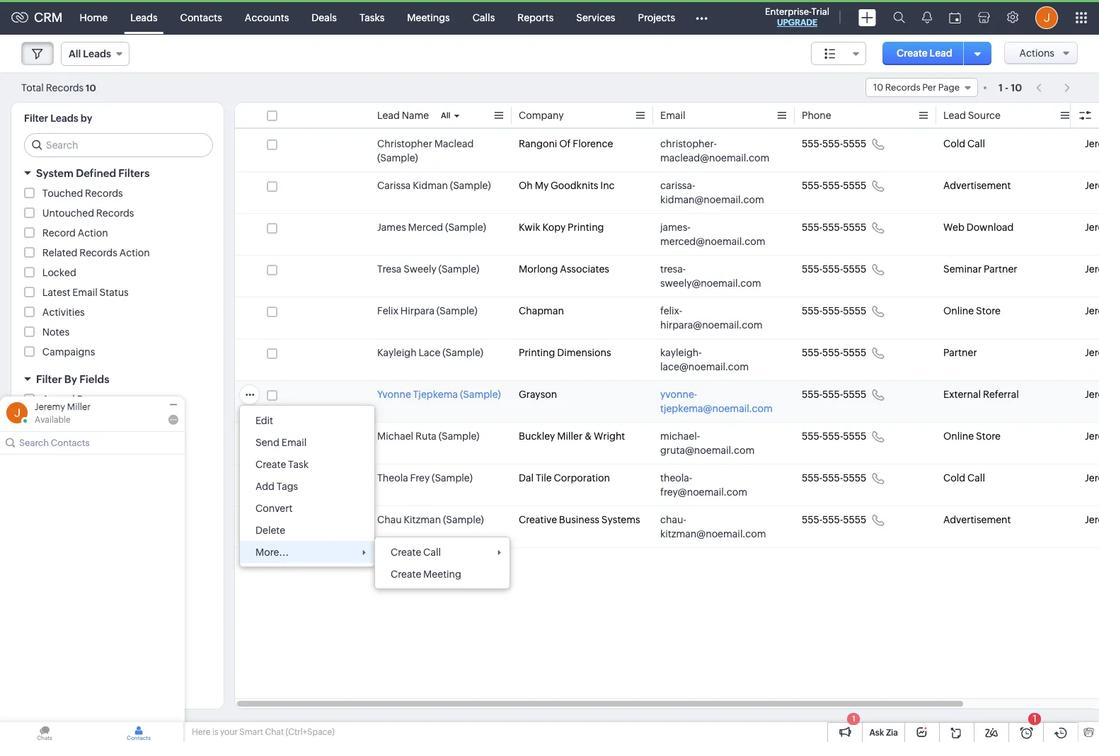 Task type: locate. For each thing, give the bounding box(es) containing it.
store down the external referral
[[977, 431, 1001, 442]]

jere for james- merced@noemail.com
[[1086, 222, 1100, 233]]

by
[[64, 373, 77, 385]]

lead for lead source
[[944, 110, 967, 121]]

4 555-555-5555 from the top
[[802, 263, 867, 275]]

task
[[288, 459, 309, 470]]

1 horizontal spatial 10
[[1012, 82, 1023, 93]]

(sample) right kitzman
[[443, 514, 484, 525]]

cold for christopher- maclead@noemail.com
[[944, 138, 966, 149]]

printing right kopy
[[568, 222, 604, 233]]

5 jere from the top
[[1086, 305, 1100, 317]]

1 vertical spatial call
[[968, 472, 986, 484]]

printing up grayson
[[519, 347, 556, 358]]

0 vertical spatial company
[[519, 110, 564, 121]]

store down 'seminar partner'
[[977, 305, 1001, 317]]

send
[[256, 437, 280, 448]]

(sample) right merced
[[446, 222, 486, 233]]

company up converted
[[42, 433, 87, 445]]

email right latest
[[72, 287, 98, 298]]

miller down filter by fields
[[67, 402, 91, 412]]

1 horizontal spatial email
[[282, 437, 307, 448]]

theola-
[[661, 472, 693, 484]]

tresa- sweely@noemail.com
[[661, 263, 762, 289]]

carissa- kidman@noemail.com link
[[661, 178, 774, 207]]

email up christopher-
[[661, 110, 686, 121]]

carissa kidman (sample) link
[[377, 178, 491, 193]]

10 up by
[[86, 83, 96, 93]]

555-555-5555
[[802, 138, 867, 149], [802, 180, 867, 191], [802, 222, 867, 233], [802, 263, 867, 275], [802, 305, 867, 317], [802, 347, 867, 358], [802, 389, 867, 400], [802, 431, 867, 442], [802, 472, 867, 484], [802, 514, 867, 525]]

0 vertical spatial cold
[[944, 138, 966, 149]]

(sample) for yvonne tjepkema (sample)
[[460, 389, 501, 400]]

(sample) for carissa kidman (sample)
[[450, 180, 491, 191]]

cold call for theola- frey@noemail.com
[[944, 472, 986, 484]]

records down record action
[[79, 247, 117, 258]]

name
[[402, 110, 429, 121]]

filter by fields button
[[11, 367, 224, 392]]

555-555-5555 for kayleigh- lace@noemail.com
[[802, 347, 867, 358]]

555-555-5555 for felix- hirpara@noemail.com
[[802, 305, 867, 317]]

online down seminar
[[944, 305, 975, 317]]

1 horizontal spatial action
[[119, 247, 150, 258]]

maclead@noemail.com
[[661, 152, 770, 164]]

chats image
[[0, 722, 89, 742]]

by
[[81, 113, 92, 124]]

lead left 'source' at the top of the page
[[944, 110, 967, 121]]

filter for filter leads by
[[24, 113, 48, 124]]

referral
[[984, 389, 1020, 400]]

1 vertical spatial partner
[[944, 347, 978, 358]]

5 5555 from the top
[[844, 305, 867, 317]]

records down touched records
[[96, 208, 134, 219]]

(sample) inside "link"
[[439, 431, 480, 442]]

enterprise-
[[766, 6, 812, 17]]

0 horizontal spatial 10
[[86, 83, 96, 93]]

felix-
[[661, 305, 683, 317]]

corporation
[[554, 472, 610, 484]]

create lead button
[[883, 42, 967, 65]]

online
[[944, 305, 975, 317], [944, 431, 975, 442]]

filter for filter by fields
[[36, 373, 62, 385]]

2 555-555-5555 from the top
[[802, 180, 867, 191]]

miller for buckley
[[558, 431, 583, 442]]

10 for 1 - 10
[[1012, 82, 1023, 93]]

chau
[[377, 514, 402, 525]]

0 vertical spatial leads
[[130, 12, 158, 23]]

campaigns
[[42, 346, 95, 358]]

2 store from the top
[[977, 431, 1001, 442]]

7 jere from the top
[[1086, 389, 1100, 400]]

1 vertical spatial online
[[944, 431, 975, 442]]

10 555-555-5555 from the top
[[802, 514, 867, 525]]

miller for jeremy
[[67, 402, 91, 412]]

jere for carissa- kidman@noemail.com
[[1086, 180, 1100, 191]]

6 5555 from the top
[[844, 347, 867, 358]]

filter inside 'dropdown button'
[[36, 373, 62, 385]]

(ctrl+space)
[[286, 727, 335, 737]]

555-555-5555 for theola- frey@noemail.com
[[802, 472, 867, 484]]

row group
[[235, 130, 1100, 548]]

leads inside 'leads' link
[[130, 12, 158, 23]]

1 5555 from the top
[[844, 138, 867, 149]]

action up status
[[119, 247, 150, 258]]

5555 for yvonne- tjepkema@noemail.com
[[844, 389, 867, 400]]

accounts
[[245, 12, 289, 23]]

projects
[[638, 12, 676, 23]]

1
[[999, 82, 1004, 93]]

sweely@noemail.com
[[661, 278, 762, 289]]

0 vertical spatial filter
[[24, 113, 48, 124]]

0 vertical spatial miller
[[67, 402, 91, 412]]

jeremy
[[35, 402, 65, 412]]

dal tile corporation
[[519, 472, 610, 484]]

4 5555 from the top
[[844, 263, 867, 275]]

7 555-555-5555 from the top
[[802, 389, 867, 400]]

tresa- sweely@noemail.com link
[[661, 262, 774, 290]]

8 5555 from the top
[[844, 431, 867, 442]]

jere for christopher- maclead@noemail.com
[[1086, 138, 1100, 149]]

create
[[897, 47, 928, 59], [256, 459, 286, 470], [391, 547, 422, 558], [391, 569, 422, 580]]

james-
[[661, 222, 691, 233]]

555-555-5555 for yvonne- tjepkema@noemail.com
[[802, 389, 867, 400]]

0 vertical spatial online store
[[944, 305, 1001, 317]]

0 vertical spatial advertisement
[[944, 180, 1012, 191]]

related records action
[[42, 247, 150, 258]]

yvonne tjepkema (sample)
[[377, 389, 501, 400]]

felix
[[377, 305, 399, 317]]

deals
[[312, 12, 337, 23]]

converted account
[[42, 453, 133, 465]]

buckley miller & wright
[[519, 431, 626, 442]]

jeremy miller
[[35, 402, 91, 412]]

jere for felix- hirpara@noemail.com
[[1086, 305, 1100, 317]]

9 jere from the top
[[1086, 472, 1100, 484]]

1 cold call from the top
[[944, 138, 986, 149]]

5555 for james- merced@noemail.com
[[844, 222, 867, 233]]

1 vertical spatial cold call
[[944, 472, 986, 484]]

1 horizontal spatial company
[[519, 110, 564, 121]]

lace@noemail.com
[[661, 361, 749, 373]]

lead up lead source
[[930, 47, 953, 59]]

available
[[35, 415, 71, 425]]

felix- hirpara@noemail.com link
[[661, 304, 774, 332]]

is
[[212, 727, 219, 737]]

download
[[967, 222, 1014, 233]]

send email
[[256, 437, 307, 448]]

create call
[[391, 547, 441, 558]]

leads link
[[119, 0, 169, 34]]

0 vertical spatial partner
[[984, 263, 1018, 275]]

annual
[[42, 394, 75, 405]]

hirpara@noemail.com
[[661, 319, 763, 331]]

Search text field
[[25, 134, 212, 157]]

create inside button
[[897, 47, 928, 59]]

(sample) for theola frey (sample)
[[432, 472, 473, 484]]

10 inside total records 10
[[86, 83, 96, 93]]

1 vertical spatial cold
[[944, 472, 966, 484]]

online store down 'seminar partner'
[[944, 305, 1001, 317]]

kayleigh lace (sample)
[[377, 347, 484, 358]]

records up "filter leads by"
[[46, 82, 84, 93]]

2 vertical spatial email
[[282, 437, 307, 448]]

records for touched
[[85, 188, 123, 199]]

3 jere from the top
[[1086, 222, 1100, 233]]

chapman
[[519, 305, 564, 317]]

(sample) right the tjepkema
[[460, 389, 501, 400]]

0 vertical spatial online
[[944, 305, 975, 317]]

0 horizontal spatial company
[[42, 433, 87, 445]]

1 vertical spatial company
[[42, 433, 87, 445]]

0 vertical spatial call
[[968, 138, 986, 149]]

1 horizontal spatial printing
[[568, 222, 604, 233]]

contacts image
[[94, 722, 183, 742]]

1 vertical spatial email
[[72, 287, 98, 298]]

records down defined on the top
[[85, 188, 123, 199]]

james- merced@noemail.com
[[661, 222, 766, 247]]

navigation
[[1030, 77, 1079, 98]]

3 5555 from the top
[[844, 222, 867, 233]]

zia
[[887, 728, 899, 738]]

2 5555 from the top
[[844, 180, 867, 191]]

tile
[[536, 472, 552, 484]]

5 555-555-5555 from the top
[[802, 305, 867, 317]]

2 cold call from the top
[[944, 472, 986, 484]]

0 vertical spatial cold call
[[944, 138, 986, 149]]

(sample) inside christopher maclead (sample)
[[377, 152, 418, 164]]

theola- frey@noemail.com link
[[661, 471, 774, 499]]

miller left &
[[558, 431, 583, 442]]

system defined filters button
[[11, 161, 224, 186]]

1 advertisement from the top
[[944, 180, 1012, 191]]

0 vertical spatial printing
[[568, 222, 604, 233]]

0 vertical spatial store
[[977, 305, 1001, 317]]

create for create task
[[256, 459, 286, 470]]

record action
[[42, 227, 108, 239]]

(sample) right "hirpara"
[[437, 305, 478, 317]]

records
[[46, 82, 84, 93], [85, 188, 123, 199], [96, 208, 134, 219], [79, 247, 117, 258]]

locked
[[42, 267, 76, 278]]

10 right '-'
[[1012, 82, 1023, 93]]

leads right home link
[[130, 12, 158, 23]]

create task
[[256, 459, 309, 470]]

3 555-555-5555 from the top
[[802, 222, 867, 233]]

lead inside button
[[930, 47, 953, 59]]

add tags
[[256, 481, 298, 492]]

online store down the external referral
[[944, 431, 1001, 442]]

partner right seminar
[[984, 263, 1018, 275]]

filter left by
[[36, 373, 62, 385]]

status
[[100, 287, 129, 298]]

(sample) right ruta
[[439, 431, 480, 442]]

partner up external
[[944, 347, 978, 358]]

0 vertical spatial action
[[78, 227, 108, 239]]

1 vertical spatial printing
[[519, 347, 556, 358]]

filter down total
[[24, 113, 48, 124]]

4 jere from the top
[[1086, 263, 1100, 275]]

theola
[[377, 472, 408, 484]]

1 horizontal spatial miller
[[558, 431, 583, 442]]

0 horizontal spatial email
[[72, 287, 98, 298]]

online down external
[[944, 431, 975, 442]]

(sample) right sweely
[[439, 263, 480, 275]]

10
[[1012, 82, 1023, 93], [86, 83, 96, 93]]

company up rangoni
[[519, 110, 564, 121]]

(sample) right frey
[[432, 472, 473, 484]]

buckley
[[519, 431, 556, 442]]

email up task
[[282, 437, 307, 448]]

-
[[1006, 82, 1009, 93]]

lead for lead name
[[377, 110, 400, 121]]

7 5555 from the top
[[844, 389, 867, 400]]

(sample) down christopher
[[377, 152, 418, 164]]

system defined filters
[[36, 167, 150, 179]]

email
[[661, 110, 686, 121], [72, 287, 98, 298], [282, 437, 307, 448]]

christopher
[[377, 138, 433, 149]]

0 horizontal spatial partner
[[944, 347, 978, 358]]

chau- kitzman@noemail.com link
[[661, 513, 774, 541]]

2 advertisement from the top
[[944, 514, 1012, 525]]

yvonne- tjepkema@noemail.com link
[[661, 387, 774, 416]]

merced@noemail.com
[[661, 236, 766, 247]]

merced
[[408, 222, 444, 233]]

6 jere from the top
[[1086, 347, 1100, 358]]

leads left by
[[50, 113, 78, 124]]

lead left name
[[377, 110, 400, 121]]

0 horizontal spatial action
[[78, 227, 108, 239]]

2 online from the top
[[944, 431, 975, 442]]

1 vertical spatial miller
[[558, 431, 583, 442]]

1 jere from the top
[[1086, 138, 1100, 149]]

1 vertical spatial leads
[[50, 113, 78, 124]]

2 cold from the top
[[944, 472, 966, 484]]

2 jere from the top
[[1086, 180, 1100, 191]]

creative business systems
[[519, 514, 641, 525]]

tags
[[277, 481, 298, 492]]

1 vertical spatial filter
[[36, 373, 62, 385]]

oh
[[519, 180, 533, 191]]

trial
[[812, 6, 830, 17]]

(sample) for chau kitzman (sample)
[[443, 514, 484, 525]]

leads
[[130, 12, 158, 23], [50, 113, 78, 124]]

0 vertical spatial email
[[661, 110, 686, 121]]

jere for kayleigh- lace@noemail.com
[[1086, 347, 1100, 358]]

records for related
[[79, 247, 117, 258]]

of
[[560, 138, 571, 149]]

9 555-555-5555 from the top
[[802, 472, 867, 484]]

0 horizontal spatial leads
[[50, 113, 78, 124]]

0 horizontal spatial printing
[[519, 347, 556, 358]]

(sample) right kidman
[[450, 180, 491, 191]]

555-555-5555 for christopher- maclead@noemail.com
[[802, 138, 867, 149]]

1 horizontal spatial leads
[[130, 12, 158, 23]]

yvonne
[[377, 389, 411, 400]]

0 horizontal spatial miller
[[67, 402, 91, 412]]

1 cold from the top
[[944, 138, 966, 149]]

1 vertical spatial action
[[119, 247, 150, 258]]

1 vertical spatial online store
[[944, 431, 1001, 442]]

ask
[[870, 728, 885, 738]]

2 horizontal spatial email
[[661, 110, 686, 121]]

1 555-555-5555 from the top
[[802, 138, 867, 149]]

1 vertical spatial store
[[977, 431, 1001, 442]]

6 555-555-5555 from the top
[[802, 347, 867, 358]]

tresa sweely (sample) link
[[377, 262, 480, 276]]

action up related records action
[[78, 227, 108, 239]]

kidman
[[413, 180, 448, 191]]

(sample) right lace
[[443, 347, 484, 358]]

9 5555 from the top
[[844, 472, 867, 484]]

michael- gruta@noemail.com
[[661, 431, 755, 456]]

1 vertical spatial advertisement
[[944, 514, 1012, 525]]

goodknits
[[551, 180, 599, 191]]



Task type: vqa. For each thing, say whether or not it's contained in the screenshot.
PROFILE image
no



Task type: describe. For each thing, give the bounding box(es) containing it.
create for create lead
[[897, 47, 928, 59]]

5555 for theola- frey@noemail.com
[[844, 472, 867, 484]]

kayleigh
[[377, 347, 417, 358]]

1 store from the top
[[977, 305, 1001, 317]]

call for theola- frey@noemail.com
[[968, 472, 986, 484]]

tresa
[[377, 263, 402, 275]]

edit
[[256, 415, 273, 426]]

555-555-5555 for carissa- kidman@noemail.com
[[802, 180, 867, 191]]

cold call for christopher- maclead@noemail.com
[[944, 138, 986, 149]]

theola- frey@noemail.com
[[661, 472, 748, 498]]

printing dimensions
[[519, 347, 612, 358]]

convert
[[256, 503, 293, 514]]

james merced (sample) link
[[377, 220, 486, 234]]

kayleigh- lace@noemail.com link
[[661, 346, 774, 374]]

grayson
[[519, 389, 558, 400]]

kayleigh- lace@noemail.com
[[661, 347, 749, 373]]

chau-
[[661, 514, 687, 525]]

kwik
[[519, 222, 541, 233]]

christopher maclead (sample)
[[377, 138, 474, 164]]

felix- hirpara@noemail.com
[[661, 305, 763, 331]]

kidman@noemail.com
[[661, 194, 765, 205]]

10 for total records 10
[[86, 83, 96, 93]]

jere for yvonne- tjepkema@noemail.com
[[1086, 389, 1100, 400]]

10 jere from the top
[[1086, 514, 1100, 525]]

filters
[[119, 167, 150, 179]]

tresa sweely (sample)
[[377, 263, 480, 275]]

2 online store from the top
[[944, 431, 1001, 442]]

services link
[[565, 0, 627, 34]]

my
[[535, 180, 549, 191]]

row group containing christopher maclead (sample)
[[235, 130, 1100, 548]]

james merced (sample)
[[377, 222, 486, 233]]

records for untouched
[[96, 208, 134, 219]]

crm link
[[11, 10, 63, 25]]

yvonne-
[[661, 389, 698, 400]]

chau kitzman (sample) link
[[377, 513, 484, 527]]

creative
[[519, 514, 557, 525]]

upgrade
[[778, 18, 818, 28]]

morlong associates
[[519, 263, 610, 275]]

inc
[[601, 180, 615, 191]]

oh my goodknits inc
[[519, 180, 615, 191]]

meetings
[[407, 12, 450, 23]]

your
[[220, 727, 238, 737]]

8 555-555-5555 from the top
[[802, 431, 867, 442]]

maclead
[[435, 138, 474, 149]]

michael ruta (sample) link
[[377, 429, 480, 443]]

latest
[[42, 287, 70, 298]]

email for send email
[[282, 437, 307, 448]]

yvonne- tjepkema@noemail.com
[[661, 389, 773, 414]]

sweely
[[404, 263, 437, 275]]

records for total
[[46, 82, 84, 93]]

filter leads by
[[24, 113, 92, 124]]

rangoni
[[519, 138, 558, 149]]

kayleigh lace (sample) link
[[377, 346, 484, 360]]

1 horizontal spatial partner
[[984, 263, 1018, 275]]

(sample) for michael ruta (sample)
[[439, 431, 480, 442]]

account
[[93, 453, 133, 465]]

5555 for kayleigh- lace@noemail.com
[[844, 347, 867, 358]]

create lead
[[897, 47, 953, 59]]

phone
[[802, 110, 832, 121]]

5555 for christopher- maclead@noemail.com
[[844, 138, 867, 149]]

jere for tresa- sweely@noemail.com
[[1086, 263, 1100, 275]]

(sample) for felix hirpara (sample)
[[437, 305, 478, 317]]

record
[[42, 227, 76, 239]]

jere for theola- frey@noemail.com
[[1086, 472, 1100, 484]]

create for create call
[[391, 547, 422, 558]]

activities
[[42, 307, 85, 318]]

annual revenue
[[42, 394, 117, 405]]

Search Contacts text field
[[19, 432, 167, 454]]

touched
[[42, 188, 83, 199]]

555-555-5555 for tresa- sweely@noemail.com
[[802, 263, 867, 275]]

(sample) for kayleigh lace (sample)
[[443, 347, 484, 358]]

home
[[80, 12, 108, 23]]

10 5555 from the top
[[844, 514, 867, 525]]

5555 for carissa- kidman@noemail.com
[[844, 180, 867, 191]]

notes
[[42, 326, 69, 338]]

kitzman
[[404, 514, 441, 525]]

wright
[[594, 431, 626, 442]]

web
[[944, 222, 965, 233]]

chat
[[265, 727, 284, 737]]

tasks
[[360, 12, 385, 23]]

total
[[21, 82, 44, 93]]

ask zia
[[870, 728, 899, 738]]

555-555-5555 for james- merced@noemail.com
[[802, 222, 867, 233]]

(sample) for tresa sweely (sample)
[[439, 263, 480, 275]]

8 jere from the top
[[1086, 431, 1100, 442]]

kayleigh-
[[661, 347, 702, 358]]

1 online store from the top
[[944, 305, 1001, 317]]

untouched
[[42, 208, 94, 219]]

christopher-
[[661, 138, 717, 149]]

carissa- kidman@noemail.com
[[661, 180, 765, 205]]

email for latest email status
[[72, 287, 98, 298]]

systems
[[602, 514, 641, 525]]

call for christopher- maclead@noemail.com
[[968, 138, 986, 149]]

ruta
[[416, 431, 437, 442]]

meeting
[[424, 569, 462, 580]]

crm
[[34, 10, 63, 25]]

dal
[[519, 472, 534, 484]]

5555 for tresa- sweely@noemail.com
[[844, 263, 867, 275]]

filter by fields
[[36, 373, 109, 385]]

michael-
[[661, 431, 700, 442]]

contacts
[[180, 12, 222, 23]]

1 online from the top
[[944, 305, 975, 317]]

cold for theola- frey@noemail.com
[[944, 472, 966, 484]]

total records 10
[[21, 82, 96, 93]]

create for create meeting
[[391, 569, 422, 580]]

2 vertical spatial call
[[424, 547, 441, 558]]

all
[[441, 111, 451, 120]]

(sample) for james merced (sample)
[[446, 222, 486, 233]]

5555 for felix- hirpara@noemail.com
[[844, 305, 867, 317]]

reports link
[[507, 0, 565, 34]]

(sample) for christopher maclead (sample)
[[377, 152, 418, 164]]

kwik kopy printing
[[519, 222, 604, 233]]

james- merced@noemail.com link
[[661, 220, 774, 249]]

florence
[[573, 138, 614, 149]]



